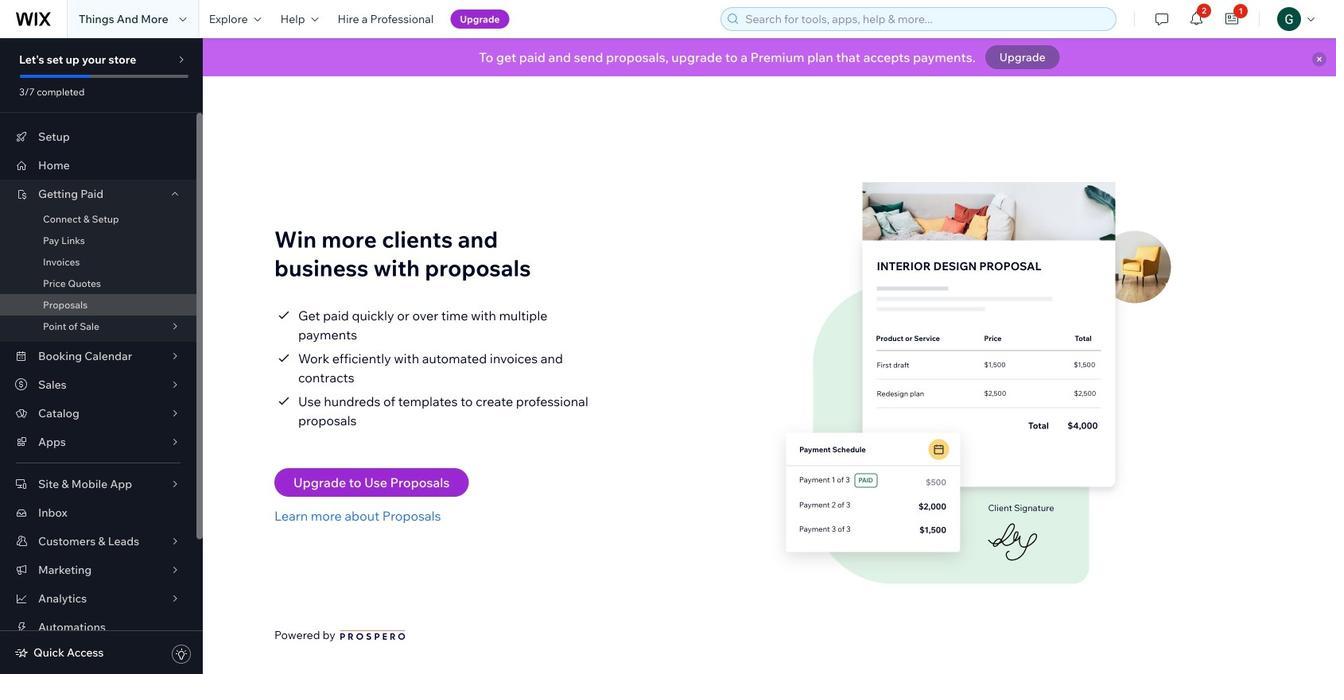 Task type: locate. For each thing, give the bounding box(es) containing it.
alert
[[203, 38, 1337, 76]]

Search for tools, apps, help & more... field
[[741, 8, 1112, 30]]



Task type: vqa. For each thing, say whether or not it's contained in the screenshot.
Sidebar Element on the left
yes



Task type: describe. For each thing, give the bounding box(es) containing it.
sidebar element
[[0, 38, 203, 675]]



